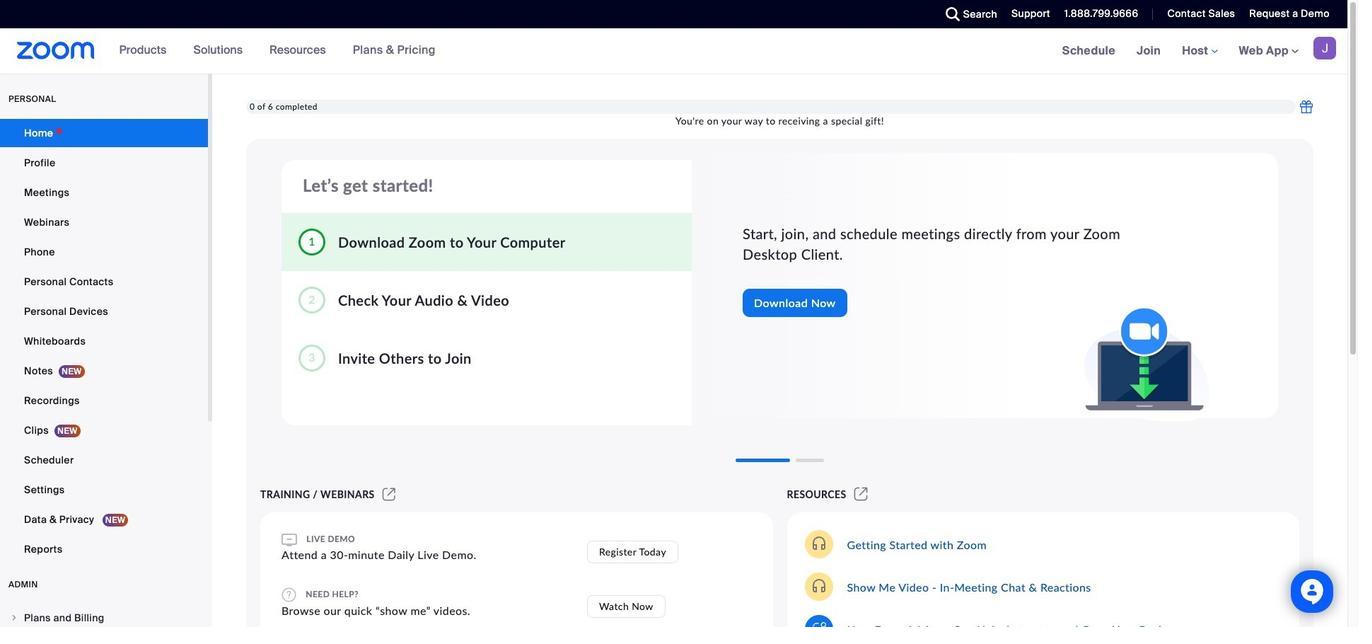 Task type: describe. For each thing, give the bounding box(es) containing it.
meetings navigation
[[1052, 28, 1348, 74]]

profile picture image
[[1314, 37, 1337, 59]]



Task type: vqa. For each thing, say whether or not it's contained in the screenshot.
right 'icon'
yes



Task type: locate. For each thing, give the bounding box(es) containing it.
0 horizontal spatial window new image
[[381, 488, 398, 500]]

product information navigation
[[109, 28, 447, 74]]

2 window new image from the left
[[853, 488, 871, 500]]

window new image
[[381, 488, 398, 500], [853, 488, 871, 500]]

zoom logo image
[[17, 42, 95, 59]]

menu item
[[0, 604, 208, 627]]

personal menu menu
[[0, 119, 208, 565]]

banner
[[0, 28, 1348, 74]]

1 window new image from the left
[[381, 488, 398, 500]]

1 horizontal spatial window new image
[[853, 488, 871, 500]]

right image
[[10, 614, 18, 622]]



